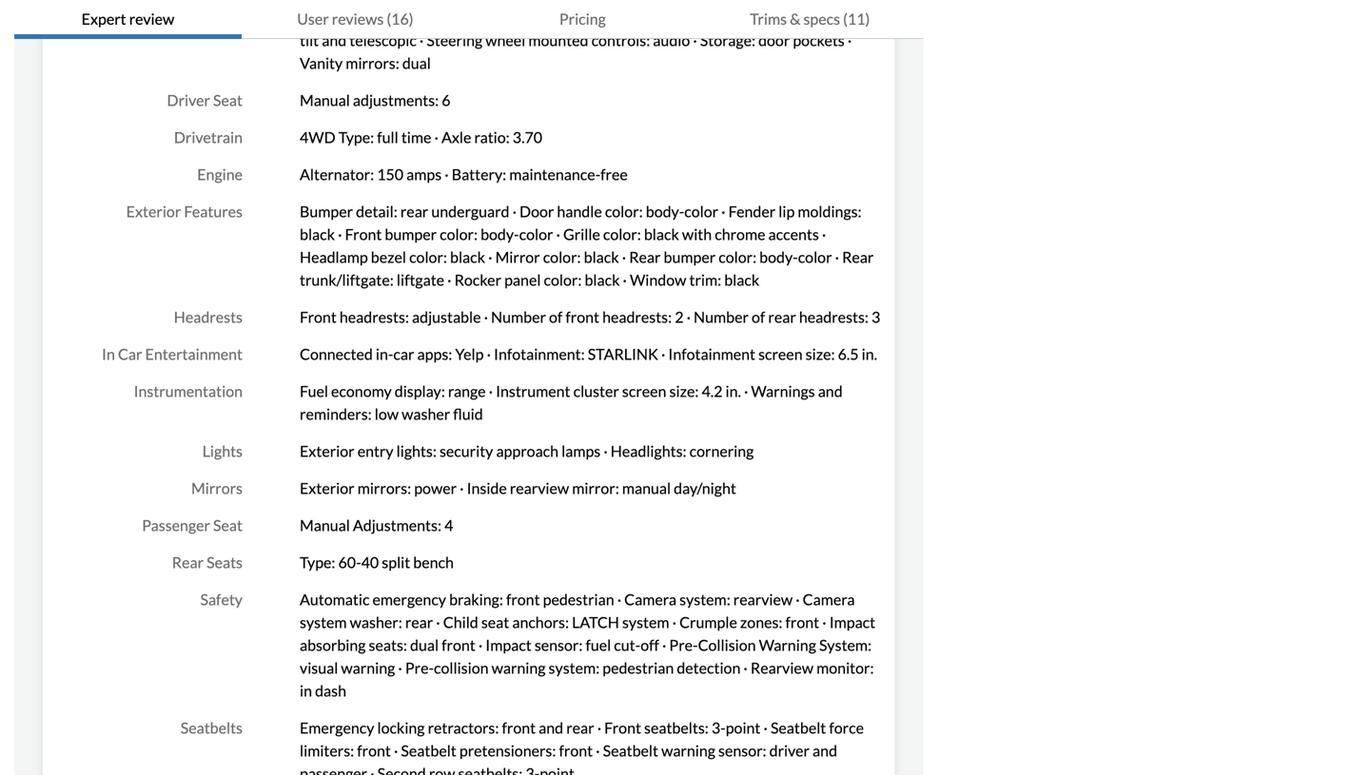 Task type: vqa. For each thing, say whether or not it's contained in the screenshot.
'display:'
yes



Task type: describe. For each thing, give the bounding box(es) containing it.
1 vertical spatial pedestrian
[[602, 659, 674, 678]]

driver seat
[[167, 91, 243, 110]]

color: up liftgate
[[409, 248, 447, 267]]

0 horizontal spatial seatbelt
[[401, 742, 456, 760]]

rear seats
[[172, 553, 243, 572]]

exterior mirrors: power · inside rearview mirror: manual day/night
[[300, 479, 736, 498]]

trim:
[[689, 271, 721, 289]]

black down grille
[[584, 248, 619, 267]]

1 number from the left
[[491, 308, 546, 326]]

4.2
[[702, 382, 723, 401]]

row
[[429, 765, 455, 775]]

handle
[[557, 202, 602, 221]]

entry
[[357, 442, 393, 461]]

1 horizontal spatial screen
[[758, 345, 803, 364]]

in. inside the fuel economy display: range · instrument cluster screen size: 4.2 in. · warnings and reminders: low washer fluid
[[725, 382, 741, 401]]

2 vertical spatial color
[[798, 248, 832, 267]]

retractors:
[[428, 719, 499, 737]]

black left with
[[644, 225, 679, 244]]

washer
[[402, 405, 450, 423]]

0 vertical spatial type:
[[338, 128, 374, 147]]

manual adjustments: 6
[[300, 91, 451, 110]]

latch
[[572, 613, 619, 632]]

0 horizontal spatial pre-
[[405, 659, 434, 678]]

power
[[414, 479, 457, 498]]

0 horizontal spatial body-
[[481, 225, 519, 244]]

mirrors
[[191, 479, 243, 498]]

front up the second
[[357, 742, 391, 760]]

2 headrests: from the left
[[602, 308, 672, 326]]

dual
[[410, 636, 439, 655]]

amps
[[406, 165, 442, 184]]

black up the front headrests: adjustable · number of front headrests: 2 · number of rear headrests: 3
[[585, 271, 620, 289]]

chrome
[[715, 225, 765, 244]]

free
[[600, 165, 628, 184]]

emergency locking retractors: front and rear · front seatbelts: 3-point · seatbelt force limiters: front · seatbelt pretensioners: front · seatbelt warning sensor: driver and passenger · second row seatbelts: 3-point
[[300, 719, 864, 775]]

0 horizontal spatial type:
[[300, 553, 335, 572]]

front up warning
[[785, 613, 819, 632]]

trims & specs (11) tab
[[696, 0, 924, 39]]

in-
[[376, 345, 393, 364]]

color: down underguard
[[440, 225, 478, 244]]

low
[[375, 405, 399, 423]]

child
[[443, 613, 478, 632]]

seats
[[207, 553, 243, 572]]

headrests
[[174, 308, 243, 326]]

black down "bumper"
[[300, 225, 335, 244]]

2 number from the left
[[694, 308, 749, 326]]

rocker
[[454, 271, 501, 289]]

seat for driver seat
[[213, 91, 243, 110]]

full
[[377, 128, 398, 147]]

2 system from the left
[[622, 613, 669, 632]]

expert
[[81, 10, 126, 28]]

color: right panel
[[544, 271, 582, 289]]

liftgate
[[397, 271, 444, 289]]

color: right grille
[[603, 225, 641, 244]]

pretensioners:
[[459, 742, 556, 760]]

0 horizontal spatial point
[[540, 765, 575, 775]]

1 horizontal spatial rear
[[629, 248, 661, 267]]

braking:
[[449, 590, 503, 609]]

adjustments:
[[353, 91, 439, 110]]

seatbelts
[[180, 719, 243, 737]]

color: down grille
[[543, 248, 581, 267]]

2 horizontal spatial seatbelt
[[771, 719, 826, 737]]

black right trim: at the right of page
[[724, 271, 759, 289]]

2 horizontal spatial body-
[[759, 248, 798, 267]]

accents
[[768, 225, 819, 244]]

exterior for exterior entry lights: security approach lamps · headlights: cornering
[[300, 442, 354, 461]]

connected in-car apps: yelp · infotainment: starlink · infotainment screen size: 6.5 in.
[[300, 345, 877, 364]]

washer:
[[350, 613, 402, 632]]

1 vertical spatial impact
[[485, 636, 532, 655]]

security
[[440, 442, 493, 461]]

manual
[[622, 479, 671, 498]]

4wd
[[300, 128, 335, 147]]

features
[[184, 202, 243, 221]]

40
[[361, 553, 379, 572]]

fuel
[[586, 636, 611, 655]]

1 vertical spatial 3-
[[526, 765, 540, 775]]

0 horizontal spatial front
[[300, 308, 337, 326]]

warnings
[[751, 382, 815, 401]]

moldings:
[[798, 202, 862, 221]]

exterior for exterior mirrors: power · inside rearview mirror: manual day/night
[[300, 479, 354, 498]]

collision
[[698, 636, 756, 655]]

automatic emergency braking: front pedestrian · camera system: rearview · camera system washer: rear · child seat anchors: latch system · crumple zones: front · impact absorbing seats: dual front · impact sensor: fuel cut-off · pre-collision warning system: visual warning · pre-collision warning system: pedestrian detection · rearview monitor: in dash
[[300, 590, 875, 700]]

lights
[[202, 442, 243, 461]]

front up connected in-car apps: yelp · infotainment: starlink · infotainment screen size: 6.5 in.
[[566, 308, 599, 326]]

fender
[[728, 202, 776, 221]]

1 of from the left
[[549, 308, 563, 326]]

yelp
[[455, 345, 484, 364]]

off
[[640, 636, 659, 655]]

detail:
[[356, 202, 397, 221]]

4
[[444, 516, 453, 535]]

force
[[829, 719, 864, 737]]

user reviews (16)
[[297, 10, 413, 28]]

1 vertical spatial seatbelts:
[[458, 765, 523, 775]]

with
[[682, 225, 712, 244]]

tab list containing expert review
[[14, 0, 924, 39]]

3.70
[[513, 128, 542, 147]]

black up rocker
[[450, 248, 485, 267]]

manual for manual adjustments: 4
[[300, 516, 350, 535]]

1 horizontal spatial color
[[684, 202, 718, 221]]

mirror:
[[572, 479, 619, 498]]

front headrests: adjustable · number of front headrests: 2 · number of rear headrests: 3
[[300, 308, 880, 326]]

150
[[377, 165, 403, 184]]

sensor: inside emergency locking retractors: front and rear · front seatbelts: 3-point · seatbelt force limiters: front · seatbelt pretensioners: front · seatbelt warning sensor: driver and passenger · second row seatbelts: 3-point
[[718, 742, 766, 760]]

inside
[[467, 479, 507, 498]]

1 horizontal spatial impact
[[829, 613, 875, 632]]

mirror
[[495, 248, 540, 267]]

specs
[[803, 10, 840, 28]]

driver
[[167, 91, 210, 110]]

time
[[401, 128, 431, 147]]

entertainment
[[145, 345, 243, 364]]

0 vertical spatial point
[[726, 719, 761, 737]]

4wd type: full time · axle ratio: 3.70
[[300, 128, 542, 147]]

lights:
[[396, 442, 437, 461]]



Task type: locate. For each thing, give the bounding box(es) containing it.
0 horizontal spatial headrests:
[[340, 308, 409, 326]]

0 horizontal spatial camera
[[624, 590, 676, 609]]

number
[[491, 308, 546, 326], [694, 308, 749, 326]]

bumper
[[300, 202, 353, 221]]

rear down moldings: at the right of page
[[842, 248, 874, 267]]

2 horizontal spatial warning
[[661, 742, 715, 760]]

point down detection on the bottom
[[726, 719, 761, 737]]

expert review tab
[[14, 0, 242, 39]]

0 vertical spatial pedestrian
[[543, 590, 614, 609]]

2 vertical spatial and
[[813, 742, 837, 760]]

front
[[345, 225, 382, 244], [300, 308, 337, 326], [604, 719, 641, 737]]

front up pretensioners:
[[502, 719, 536, 737]]

1 headrests: from the left
[[340, 308, 409, 326]]

apps:
[[417, 345, 452, 364]]

manual up 60-
[[300, 516, 350, 535]]

split
[[382, 553, 410, 572]]

exterior for exterior features
[[126, 202, 181, 221]]

warning down seats:
[[341, 659, 395, 678]]

pricing tab
[[469, 0, 696, 39]]

color up with
[[684, 202, 718, 221]]

lip
[[778, 202, 795, 221]]

headlamp
[[300, 248, 368, 267]]

1 vertical spatial body-
[[481, 225, 519, 244]]

6
[[442, 91, 451, 110]]

instrument
[[496, 382, 570, 401]]

1 vertical spatial seat
[[213, 516, 243, 535]]

1 seat from the top
[[213, 91, 243, 110]]

1 horizontal spatial seatbelts:
[[644, 719, 709, 737]]

0 horizontal spatial warning
[[341, 659, 395, 678]]

camera up "system:"
[[803, 590, 855, 609]]

second
[[377, 765, 426, 775]]

front up connected
[[300, 308, 337, 326]]

2 camera from the left
[[803, 590, 855, 609]]

1 horizontal spatial bumper
[[664, 248, 716, 267]]

1 vertical spatial front
[[300, 308, 337, 326]]

pre- down "crumple"
[[669, 636, 698, 655]]

0 horizontal spatial of
[[549, 308, 563, 326]]

0 vertical spatial seat
[[213, 91, 243, 110]]

rear
[[629, 248, 661, 267], [842, 248, 874, 267], [172, 553, 204, 572]]

warning inside emergency locking retractors: front and rear · front seatbelts: 3-point · seatbelt force limiters: front · seatbelt pretensioners: front · seatbelt warning sensor: driver and passenger · second row seatbelts: 3-point
[[661, 742, 715, 760]]

rearview down approach
[[510, 479, 569, 498]]

point down pretensioners:
[[540, 765, 575, 775]]

body-
[[646, 202, 684, 221], [481, 225, 519, 244], [759, 248, 798, 267]]

1 horizontal spatial system
[[622, 613, 669, 632]]

cut-
[[614, 636, 640, 655]]

0 horizontal spatial bumper
[[385, 225, 437, 244]]

impact up "system:"
[[829, 613, 875, 632]]

tab list
[[14, 0, 924, 39]]

pre- down dual
[[405, 659, 434, 678]]

size: left 6.5
[[806, 345, 835, 364]]

manual up 4wd
[[300, 91, 350, 110]]

driver
[[769, 742, 810, 760]]

rear right detail:
[[400, 202, 428, 221]]

seatbelts: down pretensioners:
[[458, 765, 523, 775]]

1 horizontal spatial front
[[345, 225, 382, 244]]

manual for manual adjustments: 6
[[300, 91, 350, 110]]

0 horizontal spatial color
[[519, 225, 553, 244]]

3- down pretensioners:
[[526, 765, 540, 775]]

economy
[[331, 382, 392, 401]]

system:
[[819, 636, 872, 655]]

type: left full
[[338, 128, 374, 147]]

0 horizontal spatial size:
[[669, 382, 699, 401]]

rearview inside the automatic emergency braking: front pedestrian · camera system: rearview · camera system washer: rear · child seat anchors: latch system · crumple zones: front · impact absorbing seats: dual front · impact sensor: fuel cut-off · pre-collision warning system: visual warning · pre-collision warning system: pedestrian detection · rearview monitor: in dash
[[733, 590, 793, 609]]

system
[[300, 613, 347, 632], [622, 613, 669, 632]]

adjustments:
[[353, 516, 441, 535]]

front down 'cut-'
[[604, 719, 641, 737]]

warning down detection on the bottom
[[661, 742, 715, 760]]

ratio:
[[474, 128, 510, 147]]

1 horizontal spatial 3-
[[712, 719, 726, 737]]

pedestrian up the latch
[[543, 590, 614, 609]]

size:
[[806, 345, 835, 364], [669, 382, 699, 401]]

passenger
[[300, 765, 367, 775]]

1 vertical spatial screen
[[622, 382, 666, 401]]

number up the infotainment
[[694, 308, 749, 326]]

headrests: up in-
[[340, 308, 409, 326]]

infotainment
[[668, 345, 755, 364]]

front up anchors:
[[506, 590, 540, 609]]

1 vertical spatial point
[[540, 765, 575, 775]]

0 vertical spatial system:
[[679, 590, 730, 609]]

bumper detail: rear underguard · door handle color: body-color · fender lip moldings: black · front bumper color: body-color · grille color: black with chrome accents · headlamp bezel color: black · mirror color: black · rear bumper color: body-color · rear trunk/liftgate: liftgate · rocker panel color: black · window trim: black
[[300, 202, 874, 289]]

starlink
[[588, 345, 658, 364]]

window
[[630, 271, 686, 289]]

screen down starlink
[[622, 382, 666, 401]]

0 horizontal spatial system:
[[549, 659, 600, 678]]

system up off
[[622, 613, 669, 632]]

and down 6.5
[[818, 382, 843, 401]]

2 horizontal spatial headrests:
[[799, 308, 869, 326]]

seat up the seats
[[213, 516, 243, 535]]

0 vertical spatial pre-
[[669, 636, 698, 655]]

seat
[[213, 91, 243, 110], [213, 516, 243, 535]]

monitor:
[[816, 659, 874, 678]]

0 vertical spatial seatbelts:
[[644, 719, 709, 737]]

0 vertical spatial in.
[[862, 345, 877, 364]]

alternator:
[[300, 165, 374, 184]]

0 vertical spatial exterior
[[126, 202, 181, 221]]

1 vertical spatial sensor:
[[718, 742, 766, 760]]

system: up "crumple"
[[679, 590, 730, 609]]

front down detail:
[[345, 225, 382, 244]]

type: left 60-
[[300, 553, 335, 572]]

sensor: left driver
[[718, 742, 766, 760]]

(11)
[[843, 10, 870, 28]]

system up absorbing
[[300, 613, 347, 632]]

1 horizontal spatial in.
[[862, 345, 877, 364]]

headlights:
[[611, 442, 686, 461]]

crumple
[[679, 613, 737, 632]]

2 of from the left
[[752, 308, 765, 326]]

1 horizontal spatial warning
[[491, 659, 546, 678]]

in car entertainment
[[102, 345, 243, 364]]

front right pretensioners:
[[559, 742, 593, 760]]

warning down anchors:
[[491, 659, 546, 678]]

of up 'infotainment:' at the top
[[549, 308, 563, 326]]

rear inside "bumper detail: rear underguard · door handle color: body-color · fender lip moldings: black · front bumper color: body-color · grille color: black with chrome accents · headlamp bezel color: black · mirror color: black · rear bumper color: body-color · rear trunk/liftgate: liftgate · rocker panel color: black · window trim: black"
[[400, 202, 428, 221]]

collision
[[434, 659, 489, 678]]

0 horizontal spatial rear
[[172, 553, 204, 572]]

rear left the seats
[[172, 553, 204, 572]]

headrests:
[[340, 308, 409, 326], [602, 308, 672, 326], [799, 308, 869, 326]]

3 headrests: from the left
[[799, 308, 869, 326]]

limiters:
[[300, 742, 354, 760]]

color down "accents"
[[798, 248, 832, 267]]

impact
[[829, 613, 875, 632], [485, 636, 532, 655]]

2 vertical spatial exterior
[[300, 479, 354, 498]]

2 seat from the top
[[213, 516, 243, 535]]

fluid
[[453, 405, 483, 423]]

1 camera from the left
[[624, 590, 676, 609]]

emergency
[[300, 719, 374, 737]]

of up the infotainment
[[752, 308, 765, 326]]

0 horizontal spatial seatbelts:
[[458, 765, 523, 775]]

dash
[[315, 682, 346, 700]]

sensor:
[[535, 636, 583, 655], [718, 742, 766, 760]]

connected
[[300, 345, 373, 364]]

rear up warnings
[[768, 308, 796, 326]]

in. right 4.2
[[725, 382, 741, 401]]

3
[[872, 308, 880, 326]]

fuel
[[300, 382, 328, 401]]

in
[[102, 345, 115, 364]]

1 horizontal spatial rearview
[[733, 590, 793, 609]]

headrests: up 6.5
[[799, 308, 869, 326]]

screen up warnings
[[758, 345, 803, 364]]

1 horizontal spatial number
[[694, 308, 749, 326]]

1 vertical spatial in.
[[725, 382, 741, 401]]

sensor: down anchors:
[[535, 636, 583, 655]]

color: down free
[[605, 202, 643, 221]]

passenger
[[142, 516, 210, 535]]

screen inside the fuel economy display: range · instrument cluster screen size: 4.2 in. · warnings and reminders: low washer fluid
[[622, 382, 666, 401]]

seatbelts: down detection on the bottom
[[644, 719, 709, 737]]

color down door
[[519, 225, 553, 244]]

body- up with
[[646, 202, 684, 221]]

1 horizontal spatial pre-
[[669, 636, 698, 655]]

reviews
[[332, 10, 384, 28]]

rear inside the automatic emergency braking: front pedestrian · camera system: rearview · camera system washer: rear · child seat anchors: latch system · crumple zones: front · impact absorbing seats: dual front · impact sensor: fuel cut-off · pre-collision warning system: visual warning · pre-collision warning system: pedestrian detection · rearview monitor: in dash
[[405, 613, 433, 632]]

0 vertical spatial bumper
[[385, 225, 437, 244]]

headrests: up starlink
[[602, 308, 672, 326]]

1 vertical spatial pre-
[[405, 659, 434, 678]]

1 horizontal spatial of
[[752, 308, 765, 326]]

in. right 6.5
[[862, 345, 877, 364]]

1 vertical spatial and
[[539, 719, 563, 737]]

1 system from the left
[[300, 613, 347, 632]]

approach
[[496, 442, 559, 461]]

1 horizontal spatial type:
[[338, 128, 374, 147]]

adjustable
[[412, 308, 481, 326]]

day/night
[[674, 479, 736, 498]]

bumper up bezel
[[385, 225, 437, 244]]

1 horizontal spatial point
[[726, 719, 761, 737]]

exterior left "features" at the top left of the page
[[126, 202, 181, 221]]

user reviews (16) tab
[[242, 0, 469, 39]]

trunk/liftgate:
[[300, 271, 394, 289]]

rear down the automatic emergency braking: front pedestrian · camera system: rearview · camera system washer: rear · child seat anchors: latch system · crumple zones: front · impact absorbing seats: dual front · impact sensor: fuel cut-off · pre-collision warning system: visual warning · pre-collision warning system: pedestrian detection · rearview monitor: in dash
[[566, 719, 594, 737]]

display:
[[395, 382, 445, 401]]

grille
[[563, 225, 600, 244]]

rearview
[[510, 479, 569, 498], [733, 590, 793, 609]]

1 horizontal spatial seatbelt
[[603, 742, 658, 760]]

2 vertical spatial body-
[[759, 248, 798, 267]]

front down child
[[442, 636, 475, 655]]

rear
[[400, 202, 428, 221], [768, 308, 796, 326], [405, 613, 433, 632], [566, 719, 594, 737]]

bumper down with
[[664, 248, 716, 267]]

in
[[300, 682, 312, 700]]

1 vertical spatial exterior
[[300, 442, 354, 461]]

0 horizontal spatial screen
[[622, 382, 666, 401]]

in.
[[862, 345, 877, 364], [725, 382, 741, 401]]

zones:
[[740, 613, 782, 632]]

absorbing
[[300, 636, 366, 655]]

front inside "bumper detail: rear underguard · door handle color: body-color · fender lip moldings: black · front bumper color: body-color · grille color: black with chrome accents · headlamp bezel color: black · mirror color: black · rear bumper color: body-color · rear trunk/liftgate: liftgate · rocker panel color: black · window trim: black"
[[345, 225, 382, 244]]

1 vertical spatial color
[[519, 225, 553, 244]]

and up pretensioners:
[[539, 719, 563, 737]]

2 manual from the top
[[300, 516, 350, 535]]

2 vertical spatial front
[[604, 719, 641, 737]]

1 vertical spatial rearview
[[733, 590, 793, 609]]

exterior down the reminders:
[[300, 442, 354, 461]]

size: inside the fuel economy display: range · instrument cluster screen size: 4.2 in. · warnings and reminders: low washer fluid
[[669, 382, 699, 401]]

exterior entry lights: security approach lamps · headlights: cornering
[[300, 442, 754, 461]]

bumper
[[385, 225, 437, 244], [664, 248, 716, 267]]

0 vertical spatial impact
[[829, 613, 875, 632]]

engine
[[197, 165, 243, 184]]

1 horizontal spatial system:
[[679, 590, 730, 609]]

and down 'force' at bottom
[[813, 742, 837, 760]]

0 horizontal spatial system
[[300, 613, 347, 632]]

drivetrain
[[174, 128, 243, 147]]

rear up window
[[629, 248, 661, 267]]

body- up mirror
[[481, 225, 519, 244]]

bench
[[413, 553, 454, 572]]

range
[[448, 382, 486, 401]]

rear up dual
[[405, 613, 433, 632]]

0 horizontal spatial in.
[[725, 382, 741, 401]]

2 horizontal spatial color
[[798, 248, 832, 267]]

rear inside emergency locking retractors: front and rear · front seatbelts: 3-point · seatbelt force limiters: front · seatbelt pretensioners: front · seatbelt warning sensor: driver and passenger · second row seatbelts: 3-point
[[566, 719, 594, 737]]

exterior left mirrors:
[[300, 479, 354, 498]]

2 horizontal spatial front
[[604, 719, 641, 737]]

of
[[549, 308, 563, 326], [752, 308, 765, 326]]

0 horizontal spatial sensor:
[[535, 636, 583, 655]]

system: down fuel at the left of the page
[[549, 659, 600, 678]]

0 horizontal spatial impact
[[485, 636, 532, 655]]

exterior features
[[126, 202, 243, 221]]

body- down "accents"
[[759, 248, 798, 267]]

front
[[566, 308, 599, 326], [506, 590, 540, 609], [785, 613, 819, 632], [442, 636, 475, 655], [502, 719, 536, 737], [357, 742, 391, 760], [559, 742, 593, 760]]

1 horizontal spatial camera
[[803, 590, 855, 609]]

infotainment:
[[494, 345, 585, 364]]

1 horizontal spatial body-
[[646, 202, 684, 221]]

sensor: inside the automatic emergency braking: front pedestrian · camera system: rearview · camera system washer: rear · child seat anchors: latch system · crumple zones: front · impact absorbing seats: dual front · impact sensor: fuel cut-off · pre-collision warning system: visual warning · pre-collision warning system: pedestrian detection · rearview monitor: in dash
[[535, 636, 583, 655]]

1 vertical spatial size:
[[669, 382, 699, 401]]

0 vertical spatial manual
[[300, 91, 350, 110]]

impact down seat at the left bottom of the page
[[485, 636, 532, 655]]

1 horizontal spatial sensor:
[[718, 742, 766, 760]]

0 vertical spatial front
[[345, 225, 382, 244]]

0 vertical spatial rearview
[[510, 479, 569, 498]]

number down panel
[[491, 308, 546, 326]]

camera up off
[[624, 590, 676, 609]]

2 horizontal spatial rear
[[842, 248, 874, 267]]

automatic
[[300, 590, 370, 609]]

0 vertical spatial 3-
[[712, 719, 726, 737]]

warning
[[759, 636, 816, 655]]

color: down chrome
[[719, 248, 756, 267]]

trims
[[750, 10, 787, 28]]

and inside the fuel economy display: range · instrument cluster screen size: 4.2 in. · warnings and reminders: low washer fluid
[[818, 382, 843, 401]]

rearview up zones:
[[733, 590, 793, 609]]

front inside emergency locking retractors: front and rear · front seatbelts: 3-point · seatbelt force limiters: front · seatbelt pretensioners: front · seatbelt warning sensor: driver and passenger · second row seatbelts: 3-point
[[604, 719, 641, 737]]

size: left 4.2
[[669, 382, 699, 401]]

0 vertical spatial body-
[[646, 202, 684, 221]]

color:
[[605, 202, 643, 221], [440, 225, 478, 244], [603, 225, 641, 244], [409, 248, 447, 267], [543, 248, 581, 267], [719, 248, 756, 267], [544, 271, 582, 289]]

0 vertical spatial sensor:
[[535, 636, 583, 655]]

1 vertical spatial type:
[[300, 553, 335, 572]]

locking
[[377, 719, 425, 737]]

manual
[[300, 91, 350, 110], [300, 516, 350, 535]]

1 vertical spatial manual
[[300, 516, 350, 535]]

0 horizontal spatial number
[[491, 308, 546, 326]]

1 vertical spatial bumper
[[664, 248, 716, 267]]

0 vertical spatial size:
[[806, 345, 835, 364]]

0 vertical spatial color
[[684, 202, 718, 221]]

0 horizontal spatial rearview
[[510, 479, 569, 498]]

passenger seat
[[142, 516, 243, 535]]

seat for passenger seat
[[213, 516, 243, 535]]

1 horizontal spatial size:
[[806, 345, 835, 364]]

instrumentation
[[134, 382, 243, 401]]

1 horizontal spatial headrests:
[[602, 308, 672, 326]]

seat right driver
[[213, 91, 243, 110]]

manual adjustments: 4
[[300, 516, 453, 535]]

3- down detection on the bottom
[[712, 719, 726, 737]]

pedestrian down 'cut-'
[[602, 659, 674, 678]]

1 manual from the top
[[300, 91, 350, 110]]

0 horizontal spatial 3-
[[526, 765, 540, 775]]

mirrors:
[[357, 479, 411, 498]]

1 vertical spatial system:
[[549, 659, 600, 678]]



